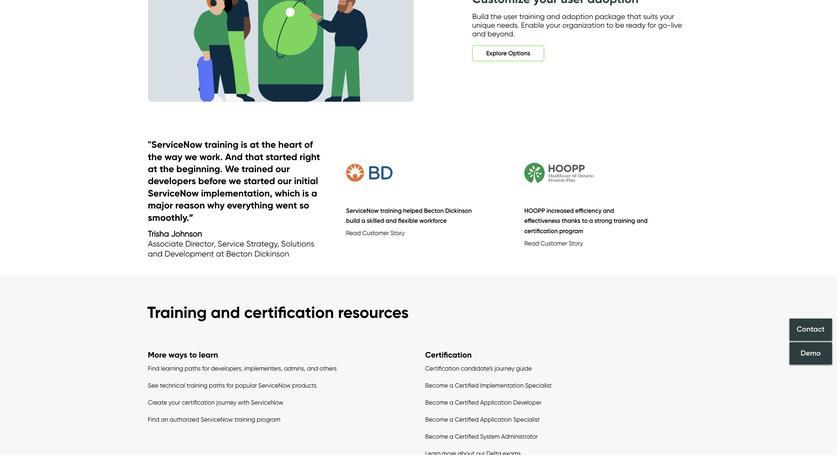 Task type: vqa. For each thing, say whether or not it's contained in the screenshot.
FORTUNE
no



Task type: describe. For each thing, give the bounding box(es) containing it.
0 vertical spatial journey
[[495, 366, 515, 373]]

find an authorized servicenow training program
[[148, 417, 280, 424]]

others
[[320, 366, 337, 373]]

paths inside see technical training paths for popular servicenow products link
[[209, 383, 225, 390]]

a inside "link"
[[450, 400, 453, 407]]

become a certified application developer
[[425, 400, 542, 407]]

authorized
[[170, 417, 199, 424]]

become a certified system administrator
[[425, 434, 538, 441]]

needs.
[[497, 21, 519, 29]]

demo
[[801, 349, 821, 358]]

flexible
[[398, 218, 418, 225]]

unique
[[472, 21, 495, 29]]

0 vertical spatial started
[[266, 151, 297, 163]]

training inside servicenow training helped becton dickinson build a skilled and flexible workforce
[[380, 208, 402, 215]]

user
[[504, 12, 518, 21]]

application for specialist
[[480, 417, 512, 424]]

learn
[[199, 351, 218, 360]]

certification candidate's journey guide
[[425, 366, 532, 373]]

0 horizontal spatial journey
[[216, 400, 236, 407]]

"servicenow training is at the heart of the way we work. and that started right at the beginning. we trained our developers before we started our initial servicenow implementation, which is a major reason why everything went so smoothly."
[[148, 139, 320, 223]]

strategy,
[[246, 239, 279, 249]]

go-
[[658, 21, 671, 29]]

1 vertical spatial started
[[244, 176, 275, 187]]

become a certified application specialist link
[[425, 417, 540, 425]]

0 horizontal spatial to
[[189, 351, 197, 360]]

the up developers
[[160, 163, 174, 175]]

becton dickinson logo image
[[346, 147, 467, 199]]

servicenow training helped becton dickinson build a skilled and flexible workforce
[[346, 208, 472, 225]]

certification candidate's journey guide link
[[425, 366, 532, 374]]

servicenow inside "servicenow training is at the heart of the way we work. and that started right at the beginning. we trained our developers before we started our initial servicenow implementation, which is a major reason why everything went so smoothly."
[[148, 188, 199, 199]]

for inside build the user training and adoption package that suits your unique needs. enable your organization to be ready for go-live and beyond.
[[648, 21, 656, 29]]

1 horizontal spatial is
[[302, 188, 309, 199]]

to inside 'hoopp increased efficiency and effectiveness thanks to a strong training and certification program'
[[582, 218, 588, 225]]

way
[[165, 151, 182, 163]]

see technical training paths for popular servicenow products link
[[148, 383, 317, 391]]

popular
[[235, 383, 257, 390]]

become a certified implementation specialist
[[425, 383, 552, 390]]

become a certified system administrator link
[[425, 434, 538, 442]]

system
[[480, 434, 500, 441]]

1 vertical spatial we
[[229, 176, 241, 187]]

story for and
[[391, 230, 405, 237]]

read customer story for build
[[346, 230, 405, 237]]

training and certification resources
[[147, 303, 409, 323]]

beyond.
[[488, 29, 515, 38]]

we
[[225, 163, 239, 175]]

trisha
[[148, 229, 169, 239]]

learning
[[161, 366, 183, 373]]

skilled
[[367, 218, 384, 225]]

johnson
[[171, 229, 202, 239]]

2 horizontal spatial your
[[660, 12, 675, 21]]

build the user training and adoption package that suits your unique needs. enable your organization to be ready for go-live and beyond.
[[472, 12, 682, 38]]

solutions
[[281, 239, 314, 249]]

0 vertical spatial our
[[276, 163, 290, 175]]

package
[[595, 12, 625, 21]]

right
[[300, 151, 320, 163]]

developer
[[513, 400, 542, 407]]

implementers,
[[244, 366, 283, 373]]

administrator
[[501, 434, 538, 441]]

servicenow right with
[[251, 400, 283, 407]]

servicenow down implementers,
[[258, 383, 291, 390]]

before
[[198, 176, 226, 187]]

director,
[[185, 239, 216, 249]]

an
[[161, 417, 168, 424]]

why
[[207, 200, 225, 211]]

development
[[165, 249, 214, 259]]

demo link
[[790, 343, 832, 365]]

become for become a certified application specialist
[[425, 417, 448, 424]]

admins,
[[284, 366, 306, 373]]

training right the technical
[[187, 383, 208, 390]]

major
[[148, 200, 173, 211]]

of
[[304, 139, 313, 151]]

read for servicenow training helped becton dickinson build a skilled and flexible workforce
[[346, 230, 361, 237]]

become for become a certified application developer
[[425, 400, 448, 407]]

story for strong
[[569, 240, 583, 247]]

enable
[[521, 21, 544, 29]]

become a certified application specialist
[[425, 417, 540, 424]]

application for developer
[[480, 400, 512, 407]]

more ways to learn
[[148, 351, 218, 360]]

customer for thanks
[[541, 240, 567, 247]]

"servicenow
[[148, 139, 202, 151]]

hoopp
[[524, 208, 545, 215]]

helped
[[403, 208, 423, 215]]

see technical training paths for popular servicenow products
[[148, 383, 317, 390]]

adoption
[[562, 12, 593, 21]]

options
[[508, 50, 530, 57]]

customer for build
[[362, 230, 389, 237]]

workforce
[[420, 218, 447, 225]]

certified for become a certified implementation specialist
[[455, 383, 479, 390]]

trisha johnson associate director, service strategy, solutions and development at becton dickinson
[[148, 229, 314, 259]]

a inside "servicenow training is at the heart of the way we work. and that started right at the beginning. we trained our developers before we started our initial servicenow implementation, which is a major reason why everything went so smoothly."
[[311, 188, 317, 199]]

0 horizontal spatial at
[[148, 163, 157, 175]]

build
[[346, 218, 360, 225]]

thanks
[[562, 218, 581, 225]]

beginning.
[[176, 163, 223, 175]]

read customer story for thanks
[[524, 240, 583, 247]]

find an authorized servicenow training program link
[[148, 417, 280, 425]]

smoothly."
[[148, 212, 193, 223]]



Task type: locate. For each thing, give the bounding box(es) containing it.
training down with
[[234, 417, 255, 424]]

is
[[241, 139, 248, 151], [302, 188, 309, 199]]

paths
[[185, 366, 201, 373], [209, 383, 225, 390]]

your right suits
[[660, 12, 675, 21]]

0 vertical spatial paths
[[185, 366, 201, 373]]

paths up create your certification journey with servicenow
[[209, 383, 225, 390]]

journey down see technical training paths for popular servicenow products link
[[216, 400, 236, 407]]

2 certified from the top
[[455, 400, 479, 407]]

story
[[391, 230, 405, 237], [569, 240, 583, 247]]

at up trained on the left top of the page
[[250, 139, 259, 151]]

1 application from the top
[[480, 400, 512, 407]]

the inside build the user training and adoption package that suits your unique needs. enable your organization to be ready for go-live and beyond.
[[491, 12, 502, 21]]

0 vertical spatial program
[[559, 228, 583, 235]]

find
[[148, 366, 159, 373], [148, 417, 159, 424]]

which
[[275, 188, 300, 199]]

1 vertical spatial paths
[[209, 383, 225, 390]]

heart
[[278, 139, 302, 151]]

customer down skilled
[[362, 230, 389, 237]]

to down the efficiency
[[582, 218, 588, 225]]

2 horizontal spatial at
[[250, 139, 259, 151]]

story down the 'thanks'
[[569, 240, 583, 247]]

1 become from the top
[[425, 383, 448, 390]]

your right create
[[169, 400, 180, 407]]

certification
[[425, 351, 472, 360], [425, 366, 459, 373]]

explore
[[486, 50, 507, 57]]

started
[[266, 151, 297, 163], [244, 176, 275, 187]]

that inside build the user training and adoption package that suits your unique needs. enable your organization to be ready for go-live and beyond.
[[627, 12, 642, 21]]

1 vertical spatial story
[[569, 240, 583, 247]]

at
[[250, 139, 259, 151], [148, 163, 157, 175], [216, 249, 224, 259]]

strong
[[595, 218, 612, 225]]

read for hoopp increased efficiency and effectiveness thanks to a strong training and certification program
[[524, 240, 539, 247]]

0 vertical spatial read customer story
[[346, 230, 405, 237]]

find for find learning paths for developers, implementers, admins, and others
[[148, 366, 159, 373]]

application down become a certified implementation specialist link
[[480, 400, 512, 407]]

1 vertical spatial becton
[[226, 249, 252, 259]]

that up trained on the left top of the page
[[245, 151, 263, 163]]

0 horizontal spatial your
[[169, 400, 180, 407]]

reason
[[175, 200, 205, 211]]

and inside find learning paths for developers, implementers, admins, and others link
[[307, 366, 318, 373]]

3 become from the top
[[425, 417, 448, 424]]

certification inside 'hoopp increased efficiency and effectiveness thanks to a strong training and certification program'
[[524, 228, 558, 235]]

0 horizontal spatial read customer story
[[346, 230, 405, 237]]

1 horizontal spatial that
[[627, 12, 642, 21]]

dickinson down strategy,
[[254, 249, 289, 259]]

certified down candidate's
[[455, 383, 479, 390]]

certification for create your certification journey with servicenow
[[182, 400, 215, 407]]

servicenow down developers
[[148, 188, 199, 199]]

1 horizontal spatial certification
[[244, 303, 334, 323]]

training right user
[[519, 12, 545, 21]]

certified down become a certified application specialist link
[[455, 434, 479, 441]]

1 horizontal spatial for
[[227, 383, 234, 390]]

to left be
[[607, 21, 614, 29]]

specialist down developer
[[513, 417, 540, 424]]

1 horizontal spatial story
[[569, 240, 583, 247]]

training inside "servicenow training is at the heart of the way we work. and that started right at the beginning. we trained our developers before we started our initial servicenow implementation, which is a major reason why everything went so smoothly."
[[205, 139, 239, 151]]

servicenow
[[148, 188, 199, 199], [346, 208, 379, 215], [258, 383, 291, 390], [251, 400, 283, 407], [201, 417, 233, 424]]

a inside 'hoopp increased efficiency and effectiveness thanks to a strong training and certification program'
[[589, 218, 593, 225]]

hoopp logo image
[[524, 147, 646, 199]]

dickinson
[[445, 208, 472, 215], [254, 249, 289, 259]]

0 vertical spatial is
[[241, 139, 248, 151]]

at inside trisha johnson associate director, service strategy, solutions and development at becton dickinson
[[216, 249, 224, 259]]

certified for become a certified system administrator
[[455, 434, 479, 441]]

0 vertical spatial specialist
[[525, 383, 552, 390]]

2 find from the top
[[148, 417, 159, 424]]

become inside "link"
[[425, 400, 448, 407]]

1 vertical spatial journey
[[216, 400, 236, 407]]

training
[[519, 12, 545, 21], [205, 139, 239, 151], [380, 208, 402, 215], [614, 218, 635, 225], [187, 383, 208, 390], [234, 417, 255, 424]]

1 vertical spatial certification
[[244, 303, 334, 323]]

increased
[[547, 208, 574, 215]]

create your certification journey with servicenow link
[[148, 400, 283, 408]]

journey up implementation
[[495, 366, 515, 373]]

servicenow down create your certification journey with servicenow link
[[201, 417, 233, 424]]

become for become a certified system administrator
[[425, 434, 448, 441]]

becton inside trisha johnson associate director, service strategy, solutions and development at becton dickinson
[[226, 249, 252, 259]]

so
[[299, 200, 309, 211]]

with
[[238, 400, 249, 407]]

1 vertical spatial find
[[148, 417, 159, 424]]

training inside 'hoopp increased efficiency and effectiveness thanks to a strong training and certification program'
[[614, 218, 635, 225]]

0 vertical spatial story
[[391, 230, 405, 237]]

for left go-
[[648, 21, 656, 29]]

become a certified implementation specialist link
[[425, 383, 552, 391]]

organization
[[563, 21, 605, 29]]

went
[[276, 200, 297, 211]]

create
[[148, 400, 167, 407]]

0 vertical spatial for
[[648, 21, 656, 29]]

1 vertical spatial that
[[245, 151, 263, 163]]

paths inside find learning paths for developers, implementers, admins, and others link
[[185, 366, 201, 373]]

application inside become a certified application specialist link
[[480, 417, 512, 424]]

certification
[[524, 228, 558, 235], [244, 303, 334, 323], [182, 400, 215, 407]]

1 horizontal spatial your
[[546, 21, 561, 29]]

build
[[472, 12, 489, 21]]

2 certification from the top
[[425, 366, 459, 373]]

and inside trisha johnson associate director, service strategy, solutions and development at becton dickinson
[[148, 249, 163, 259]]

certified up become a certified application specialist
[[455, 400, 479, 407]]

initial
[[294, 176, 318, 187]]

and
[[225, 151, 243, 163]]

1 horizontal spatial program
[[559, 228, 583, 235]]

work.
[[200, 151, 223, 163]]

1 vertical spatial customer
[[541, 240, 567, 247]]

find learning paths for developers, implementers, admins, and others link
[[148, 366, 337, 374]]

1 vertical spatial to
[[582, 218, 588, 225]]

read down build
[[346, 230, 361, 237]]

dickinson up workforce
[[445, 208, 472, 215]]

hoopp increased efficiency and effectiveness thanks to a strong training and certification program
[[524, 208, 648, 235]]

everything
[[227, 200, 273, 211]]

1 horizontal spatial journey
[[495, 366, 515, 373]]

1 find from the top
[[148, 366, 159, 373]]

to inside build the user training and adoption package that suits your unique needs. enable your organization to be ready for go-live and beyond.
[[607, 21, 614, 29]]

the left the 'way'
[[148, 151, 162, 163]]

0 vertical spatial we
[[185, 151, 197, 163]]

certified for become a certified application specialist
[[455, 417, 479, 424]]

contact link
[[790, 319, 832, 341]]

0 horizontal spatial program
[[257, 417, 280, 424]]

2 vertical spatial for
[[227, 383, 234, 390]]

1 certified from the top
[[455, 383, 479, 390]]

0 horizontal spatial for
[[202, 366, 209, 373]]

associate
[[148, 239, 183, 249]]

paths down more ways to learn
[[185, 366, 201, 373]]

1 horizontal spatial to
[[582, 218, 588, 225]]

read down effectiveness
[[524, 240, 539, 247]]

0 horizontal spatial story
[[391, 230, 405, 237]]

program inside 'hoopp increased efficiency and effectiveness thanks to a strong training and certification program'
[[559, 228, 583, 235]]

0 vertical spatial read
[[346, 230, 361, 237]]

1 vertical spatial for
[[202, 366, 209, 373]]

training up work.
[[205, 139, 239, 151]]

servicenow inside servicenow training helped becton dickinson build a skilled and flexible workforce
[[346, 208, 379, 215]]

suits
[[643, 12, 658, 21]]

training inside build the user training and adoption package that suits your unique needs. enable your organization to be ready for go-live and beyond.
[[519, 12, 545, 21]]

your
[[660, 12, 675, 21], [546, 21, 561, 29], [169, 400, 180, 407]]

read customer story down skilled
[[346, 230, 405, 237]]

a
[[311, 188, 317, 199], [362, 218, 365, 225], [589, 218, 593, 225], [450, 383, 453, 390], [450, 400, 453, 407], [450, 417, 453, 424], [450, 434, 453, 441]]

becton
[[424, 208, 444, 215], [226, 249, 252, 259]]

dickinson inside trisha johnson associate director, service strategy, solutions and development at becton dickinson
[[254, 249, 289, 259]]

products
[[292, 383, 317, 390]]

0 horizontal spatial paths
[[185, 366, 201, 373]]

becton down service
[[226, 249, 252, 259]]

1 horizontal spatial read
[[524, 240, 539, 247]]

4 become from the top
[[425, 434, 448, 441]]

find left an
[[148, 417, 159, 424]]

1 certification from the top
[[425, 351, 472, 360]]

create your certification journey with servicenow
[[148, 400, 283, 407]]

3 certified from the top
[[455, 417, 479, 424]]

candidate's
[[461, 366, 493, 373]]

1 horizontal spatial customer
[[541, 240, 567, 247]]

find down more
[[148, 366, 159, 373]]

become a certified application developer link
[[425, 400, 542, 408]]

1 horizontal spatial paths
[[209, 383, 225, 390]]

becton up workforce
[[424, 208, 444, 215]]

1 vertical spatial dickinson
[[254, 249, 289, 259]]

specialist
[[525, 383, 552, 390], [513, 417, 540, 424]]

2 become from the top
[[425, 400, 448, 407]]

0 horizontal spatial read
[[346, 230, 361, 237]]

at up developers
[[148, 163, 157, 175]]

guide
[[516, 366, 532, 373]]

become for become a certified implementation specialist
[[425, 383, 448, 390]]

specialist for become a certified implementation specialist
[[525, 383, 552, 390]]

and inside servicenow training helped becton dickinson build a skilled and flexible workforce
[[386, 218, 397, 225]]

read customer story down effectiveness
[[524, 240, 583, 247]]

that left suits
[[627, 12, 642, 21]]

0 vertical spatial find
[[148, 366, 159, 373]]

the
[[491, 12, 502, 21], [262, 139, 276, 151], [148, 151, 162, 163], [160, 163, 174, 175]]

find inside find learning paths for developers, implementers, admins, and others link
[[148, 366, 159, 373]]

developers,
[[211, 366, 243, 373]]

0 vertical spatial at
[[250, 139, 259, 151]]

0 horizontal spatial that
[[245, 151, 263, 163]]

2 vertical spatial at
[[216, 249, 224, 259]]

live
[[671, 21, 682, 29]]

1 vertical spatial program
[[257, 417, 280, 424]]

2 horizontal spatial to
[[607, 21, 614, 29]]

implementation,
[[201, 188, 272, 199]]

training up skilled
[[380, 208, 402, 215]]

1 horizontal spatial dickinson
[[445, 208, 472, 215]]

0 vertical spatial customer
[[362, 230, 389, 237]]

0 horizontal spatial becton
[[226, 249, 252, 259]]

developers
[[148, 176, 196, 187]]

2 horizontal spatial certification
[[524, 228, 558, 235]]

find for find an authorized servicenow training program
[[148, 417, 159, 424]]

1 vertical spatial read
[[524, 240, 539, 247]]

certification for training and certification resources
[[244, 303, 334, 323]]

0 vertical spatial becton
[[424, 208, 444, 215]]

application up "system" at the bottom of page
[[480, 417, 512, 424]]

1 vertical spatial is
[[302, 188, 309, 199]]

2 application from the top
[[480, 417, 512, 424]]

for inside find learning paths for developers, implementers, admins, and others link
[[202, 366, 209, 373]]

certified inside "link"
[[455, 400, 479, 407]]

1 vertical spatial read customer story
[[524, 240, 583, 247]]

application inside become a certified application developer "link"
[[480, 400, 512, 407]]

started down heart
[[266, 151, 297, 163]]

to right "ways"
[[189, 351, 197, 360]]

customer down effectiveness
[[541, 240, 567, 247]]

be
[[615, 21, 624, 29]]

see
[[148, 383, 158, 390]]

explore options
[[486, 50, 530, 57]]

becton inside servicenow training helped becton dickinson build a skilled and flexible workforce
[[424, 208, 444, 215]]

certified for become a certified application developer
[[455, 400, 479, 407]]

certified up become a certified system administrator
[[455, 417, 479, 424]]

2 vertical spatial to
[[189, 351, 197, 360]]

1 vertical spatial certification
[[425, 366, 459, 373]]

we up beginning.
[[185, 151, 197, 163]]

resources
[[338, 303, 409, 323]]

0 horizontal spatial we
[[185, 151, 197, 163]]

0 vertical spatial application
[[480, 400, 512, 407]]

a inside servicenow training helped becton dickinson build a skilled and flexible workforce
[[362, 218, 365, 225]]

and
[[547, 12, 560, 21], [472, 29, 486, 38], [603, 208, 614, 215], [386, 218, 397, 225], [637, 218, 648, 225], [148, 249, 163, 259], [211, 303, 240, 323], [307, 366, 318, 373]]

your right enable
[[546, 21, 561, 29]]

certification for certification candidate's journey guide
[[425, 366, 459, 373]]

0 vertical spatial that
[[627, 12, 642, 21]]

more
[[148, 351, 167, 360]]

servicenow up build
[[346, 208, 379, 215]]

become
[[425, 383, 448, 390], [425, 400, 448, 407], [425, 417, 448, 424], [425, 434, 448, 441]]

specialist for become a certified application specialist
[[513, 417, 540, 424]]

technical
[[160, 383, 185, 390]]

is down initial
[[302, 188, 309, 199]]

ways
[[169, 351, 187, 360]]

trained
[[242, 163, 273, 175]]

efficiency
[[575, 208, 602, 215]]

is up and
[[241, 139, 248, 151]]

0 vertical spatial certification
[[524, 228, 558, 235]]

0 horizontal spatial dickinson
[[254, 249, 289, 259]]

1 horizontal spatial at
[[216, 249, 224, 259]]

0 horizontal spatial customer
[[362, 230, 389, 237]]

4 certified from the top
[[455, 434, 479, 441]]

0 vertical spatial certification
[[425, 351, 472, 360]]

1 horizontal spatial we
[[229, 176, 241, 187]]

started down trained on the left top of the page
[[244, 176, 275, 187]]

at down service
[[216, 249, 224, 259]]

training right strong
[[614, 218, 635, 225]]

for inside see technical training paths for popular servicenow products link
[[227, 383, 234, 390]]

2 horizontal spatial for
[[648, 21, 656, 29]]

ready
[[626, 21, 646, 29]]

for left popular
[[227, 383, 234, 390]]

0 horizontal spatial certification
[[182, 400, 215, 407]]

1 vertical spatial at
[[148, 163, 157, 175]]

we
[[185, 151, 197, 163], [229, 176, 241, 187]]

customer
[[362, 230, 389, 237], [541, 240, 567, 247]]

1 horizontal spatial read customer story
[[524, 240, 583, 247]]

contact
[[797, 325, 825, 334]]

1 vertical spatial specialist
[[513, 417, 540, 424]]

1 vertical spatial our
[[277, 176, 292, 187]]

story down flexible
[[391, 230, 405, 237]]

the left user
[[491, 12, 502, 21]]

2 vertical spatial certification
[[182, 400, 215, 407]]

dickinson inside servicenow training helped becton dickinson build a skilled and flexible workforce
[[445, 208, 472, 215]]

specialist up developer
[[525, 383, 552, 390]]

we up implementation,
[[229, 176, 241, 187]]

effectiveness
[[524, 218, 560, 225]]

the left heart
[[262, 139, 276, 151]]

0 horizontal spatial is
[[241, 139, 248, 151]]

implementation
[[480, 383, 524, 390]]

for down learn
[[202, 366, 209, 373]]

program inside find an authorized servicenow training program link
[[257, 417, 280, 424]]

0 vertical spatial dickinson
[[445, 208, 472, 215]]

0 vertical spatial to
[[607, 21, 614, 29]]

certification for certification
[[425, 351, 472, 360]]

to
[[607, 21, 614, 29], [582, 218, 588, 225], [189, 351, 197, 360]]

1 horizontal spatial becton
[[424, 208, 444, 215]]

service
[[218, 239, 244, 249]]

find inside find an authorized servicenow training program link
[[148, 417, 159, 424]]

that inside "servicenow training is at the heart of the way we work. and that started right at the beginning. we trained our developers before we started our initial servicenow implementation, which is a major reason why everything went so smoothly."
[[245, 151, 263, 163]]

1 vertical spatial application
[[480, 417, 512, 424]]



